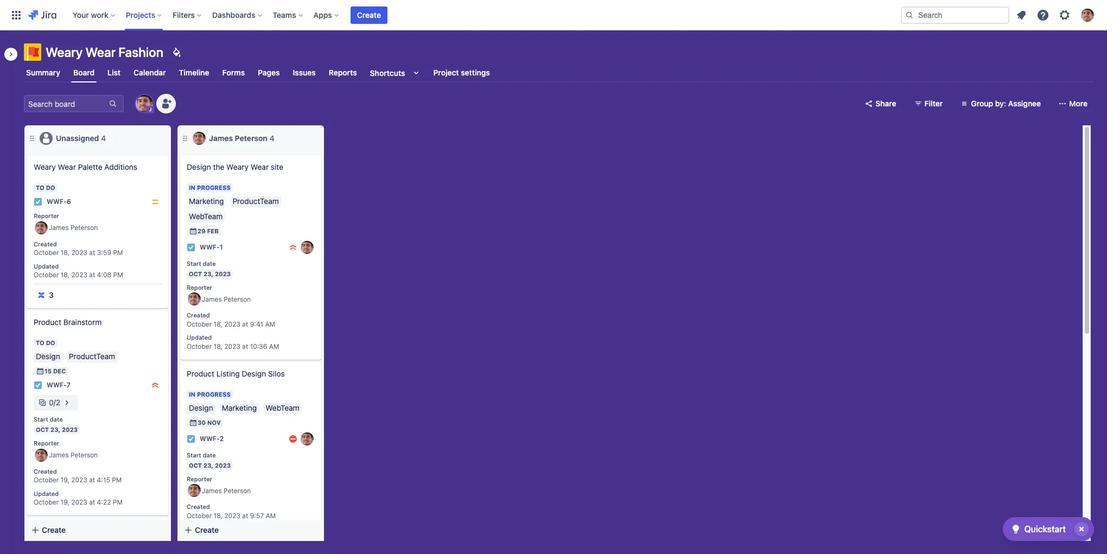 Task type: vqa. For each thing, say whether or not it's contained in the screenshot.
Your profile and preferences image
no



Task type: locate. For each thing, give the bounding box(es) containing it.
wear up list
[[85, 44, 116, 60]]

james down wwf-6 link
[[49, 224, 69, 232]]

weary for weary wear palette additions
[[34, 162, 56, 171]]

2023 for october 18, 2023 at 9:57 am
[[224, 512, 240, 520]]

18, up updated october 18, 2023 at 10:36 am
[[214, 320, 222, 328]]

18, inside created october 18, 2023 at 3:59 pm
[[61, 249, 69, 257]]

calendar link
[[131, 63, 168, 82]]

wwf- down "weary wear palette additions"
[[47, 198, 67, 206]]

18, for october 18, 2023 at 9:41 am
[[214, 320, 222, 328]]

james for james peterson icon on top of created october 19, 2023 at 4:15 pm
[[49, 451, 69, 459]]

1 do from the top
[[46, 184, 55, 191]]

task image left wwf-6 link
[[34, 198, 42, 206]]

wear left site
[[251, 162, 269, 171]]

james
[[209, 133, 233, 143], [49, 224, 69, 232], [202, 295, 222, 303], [49, 451, 69, 459], [202, 487, 222, 495]]

james peterson up 'created october 18, 2023 at 9:41 am'
[[202, 295, 251, 303]]

created inside created october 18, 2023 at 9:57 am
[[187, 503, 210, 510]]

4:08
[[97, 271, 111, 279]]

0 vertical spatial start date oct 23, 2023
[[187, 260, 231, 277]]

progress down design the weary wear site
[[197, 184, 231, 191]]

18, for october 18, 2023 at 10:36 am
[[214, 342, 222, 351]]

am inside 'created october 18, 2023 at 9:41 am'
[[265, 320, 275, 328]]

in for product listing design silos
[[189, 391, 195, 398]]

add people image
[[160, 97, 173, 110]]

oct down 'wwf-1' link
[[189, 270, 202, 277]]

weary wear fashion
[[46, 44, 163, 60]]

0 horizontal spatial wear
[[58, 162, 76, 171]]

james peterson for james peterson icon above created october 18, 2023 at 9:57 am
[[202, 487, 251, 495]]

0 vertical spatial to do
[[36, 184, 55, 191]]

pm right 4:15
[[112, 476, 122, 484]]

0 / 2
[[49, 398, 60, 407]]

oct
[[189, 270, 202, 277], [36, 426, 49, 433], [189, 462, 202, 469]]

october for october 18, 2023 at 9:57 am
[[187, 512, 212, 520]]

2 to from the top
[[36, 339, 44, 346]]

1 vertical spatial progress
[[197, 391, 231, 398]]

created up updated october 18, 2023 at 10:36 am
[[187, 312, 210, 319]]

23, down '/'
[[50, 426, 60, 433]]

1 to from the top
[[36, 184, 44, 191]]

with
[[66, 536, 81, 545]]

site
[[271, 162, 283, 171]]

at for 3:59
[[89, 249, 95, 257]]

29 february 2024 image
[[189, 227, 198, 236]]

updated down created october 19, 2023 at 4:15 pm
[[34, 490, 59, 497]]

10:36
[[250, 342, 267, 351]]

2023 left 4:08 on the left of page
[[71, 271, 87, 279]]

at left the 10:36
[[242, 342, 248, 351]]

1 vertical spatial to do
[[36, 339, 55, 346]]

at left 4:08 on the left of page
[[89, 271, 95, 279]]

pm for october 19, 2023 at 4:22 pm
[[113, 498, 123, 506]]

updated for 2 minutes ago
[[187, 525, 212, 532]]

1 vertical spatial oct
[[36, 426, 49, 433]]

to do for weary
[[36, 184, 55, 191]]

task image down 29 february 2024 icon
[[187, 243, 195, 252]]

wwf- down '29 feb'
[[200, 243, 220, 251]]

at for 4:15
[[89, 476, 95, 484]]

2023 inside updated october 18, 2023 at 10:36 am
[[224, 342, 240, 351]]

at for 4:22
[[89, 498, 95, 506]]

october for october 19, 2023 at 4:22 pm
[[34, 498, 59, 506]]

product for product brainstorm
[[34, 317, 61, 327]]

0 vertical spatial start
[[187, 260, 201, 267]]

2 horizontal spatial create button
[[350, 6, 387, 24]]

pm right 4:22
[[113, 498, 123, 506]]

0 horizontal spatial the
[[83, 536, 94, 545]]

1 vertical spatial product
[[187, 369, 214, 378]]

1 horizontal spatial 2
[[187, 534, 191, 542]]

at left 4:22
[[89, 498, 95, 506]]

2 vertical spatial task image
[[34, 381, 42, 390]]

create inside primary element
[[357, 10, 381, 19]]

start date oct 23, 2023 down wwf-2 link
[[187, 451, 231, 469]]

1
[[220, 243, 223, 251]]

am inside created october 18, 2023 at 9:57 am
[[266, 512, 276, 520]]

james peterson up created october 18, 2023 at 9:57 am
[[202, 487, 251, 495]]

0 vertical spatial 19,
[[61, 476, 69, 484]]

at left 9:41
[[242, 320, 248, 328]]

october inside created october 19, 2023 at 4:15 pm
[[34, 476, 59, 484]]

at inside updated october 18, 2023 at 4:08 pm
[[89, 271, 95, 279]]

at inside updated october 18, 2023 at 10:36 am
[[242, 342, 248, 351]]

23, down wwf-2 link
[[203, 462, 213, 469]]

18, up updated 2 minutes ago on the left of page
[[214, 512, 222, 520]]

october for october 18, 2023 at 10:36 am
[[187, 342, 212, 351]]

wwf-1 link
[[200, 243, 223, 252]]

october up go
[[34, 498, 59, 506]]

date
[[203, 260, 216, 267], [50, 416, 63, 423], [203, 451, 216, 459]]

to for product brainstorm
[[36, 339, 44, 346]]

0 vertical spatial in
[[189, 184, 195, 191]]

sweater
[[56, 546, 84, 554]]

design down james peterson image
[[187, 162, 211, 171]]

oct down task image
[[189, 462, 202, 469]]

october up updated 2 minutes ago on the left of page
[[187, 512, 212, 520]]

1 19, from the top
[[61, 476, 69, 484]]

1 vertical spatial to
[[36, 339, 44, 346]]

0 horizontal spatial product
[[34, 317, 61, 327]]

minutes
[[192, 534, 217, 542]]

pm right the 3:59
[[113, 249, 123, 257]]

0 vertical spatial 23,
[[203, 270, 213, 277]]

updated up minutes
[[187, 525, 212, 532]]

james peterson up created october 18, 2023 at 3:59 pm
[[49, 224, 98, 232]]

start for product listing design silos
[[187, 451, 201, 459]]

at inside created october 19, 2023 at 4:15 pm
[[89, 476, 95, 484]]

1 horizontal spatial create button
[[177, 520, 324, 540]]

4 up site
[[270, 133, 274, 143]]

jira image
[[28, 8, 56, 21], [28, 8, 56, 21]]

create button inside primary element
[[350, 6, 387, 24]]

created up updated 2 minutes ago on the left of page
[[187, 503, 210, 510]]

0 vertical spatial to
[[36, 184, 44, 191]]

created for october 19, 2023 at 4:15 pm
[[34, 468, 57, 475]]

updated inside updated october 18, 2023 at 4:08 pm
[[34, 262, 59, 269]]

2 do from the top
[[46, 339, 55, 346]]

1 vertical spatial 19,
[[61, 498, 69, 506]]

feb
[[207, 227, 219, 234]]

29 february 2024 image
[[189, 227, 198, 236]]

2 in from the top
[[189, 391, 195, 398]]

2 vertical spatial date
[[203, 451, 216, 459]]

1 vertical spatial in
[[189, 391, 195, 398]]

1 in progress from the top
[[189, 184, 231, 191]]

wwf-6 link
[[47, 197, 71, 207]]

james up 'created october 18, 2023 at 9:41 am'
[[202, 295, 222, 303]]

2 vertical spatial start
[[187, 451, 201, 459]]

date for product
[[203, 451, 216, 459]]

tab list
[[17, 63, 1100, 82]]

2 vertical spatial start date oct 23, 2023
[[187, 451, 231, 469]]

4
[[101, 133, 106, 143], [270, 133, 274, 143]]

do up wwf-6
[[46, 184, 55, 191]]

athleisure
[[82, 525, 116, 534]]

0 horizontal spatial create button
[[24, 520, 171, 540]]

0 vertical spatial 2
[[56, 398, 60, 407]]

am inside updated october 18, 2023 at 10:36 am
[[269, 342, 279, 351]]

1 horizontal spatial 4
[[270, 133, 274, 143]]

15 december 2023 image
[[36, 367, 44, 376], [36, 367, 44, 376]]

3 button
[[34, 289, 57, 302]]

18, inside created october 18, 2023 at 9:57 am
[[214, 512, 222, 520]]

1 in from the top
[[189, 184, 195, 191]]

23, down 'wwf-1' link
[[203, 270, 213, 277]]

created up updated october 18, 2023 at 4:08 pm
[[34, 240, 57, 247]]

to do for product
[[36, 339, 55, 346]]

james peterson for james peterson icon on top of created october 19, 2023 at 4:15 pm
[[49, 451, 98, 459]]

2023 left the 10:36
[[224, 342, 240, 351]]

2 horizontal spatial 2
[[220, 435, 224, 443]]

0 vertical spatial date
[[203, 260, 216, 267]]

james peterson image right highest icon
[[301, 241, 314, 254]]

2023 inside 'created october 18, 2023 at 9:41 am'
[[224, 320, 240, 328]]

james peterson image up 'created october 18, 2023 at 9:41 am'
[[188, 293, 201, 306]]

1 to do from the top
[[36, 184, 55, 191]]

18, down created october 18, 2023 at 3:59 pm
[[61, 271, 69, 279]]

18, for october 18, 2023 at 9:57 am
[[214, 512, 222, 520]]

23, for design
[[203, 270, 213, 277]]

product down 3 button
[[34, 317, 61, 327]]

at left the 3:59
[[89, 249, 95, 257]]

james peterson for james peterson icon above 'created october 18, 2023 at 9:41 am'
[[202, 295, 251, 303]]

group
[[971, 99, 993, 108]]

wear left palette
[[58, 162, 76, 171]]

check image
[[1009, 523, 1022, 536]]

2 progress from the top
[[197, 391, 231, 398]]

weary down james peterson 4
[[226, 162, 249, 171]]

2 vertical spatial 2
[[187, 534, 191, 542]]

am right the 9:57
[[266, 512, 276, 520]]

/
[[54, 398, 56, 407]]

19, inside created october 19, 2023 at 4:15 pm
[[61, 476, 69, 484]]

pm
[[113, 249, 123, 257], [113, 271, 123, 279], [112, 476, 122, 484], [113, 498, 123, 506]]

2 vertical spatial oct
[[189, 462, 202, 469]]

help image
[[1036, 8, 1049, 21]]

reporter down wwf-6 link
[[34, 212, 59, 219]]

your work
[[73, 10, 108, 19]]

october inside updated october 19, 2023 at 4:22 pm
[[34, 498, 59, 506]]

october down 'created october 18, 2023 at 9:41 am'
[[187, 342, 212, 351]]

1 progress from the top
[[197, 184, 231, 191]]

2 to do from the top
[[36, 339, 55, 346]]

top
[[118, 525, 130, 534]]

18, inside 'created october 18, 2023 at 9:41 am'
[[214, 320, 222, 328]]

23,
[[203, 270, 213, 277], [50, 426, 60, 433], [203, 462, 213, 469]]

group by: assignee
[[971, 99, 1041, 108]]

2023 inside updated october 19, 2023 at 4:22 pm
[[71, 498, 87, 506]]

2 19, from the top
[[61, 498, 69, 506]]

2 in progress from the top
[[189, 391, 231, 398]]

1 vertical spatial 2
[[220, 435, 224, 443]]

project
[[433, 68, 459, 77]]

october inside updated october 18, 2023 at 10:36 am
[[187, 342, 212, 351]]

start down wwf-7 link on the bottom left of the page
[[34, 416, 48, 423]]

pm inside created october 18, 2023 at 3:59 pm
[[113, 249, 123, 257]]

0 vertical spatial task image
[[34, 198, 42, 206]]

start for design the weary wear site
[[187, 260, 201, 267]]

2 vertical spatial 23,
[[203, 462, 213, 469]]

peterson up created october 18, 2023 at 3:59 pm
[[71, 224, 98, 232]]

updated inside updated 2 minutes ago
[[187, 525, 212, 532]]

1 vertical spatial in progress
[[189, 391, 231, 398]]

teams
[[273, 10, 296, 19]]

start down 'wwf-1' link
[[187, 260, 201, 267]]

james peterson image
[[136, 95, 153, 112], [35, 221, 48, 234], [301, 241, 314, 254], [188, 293, 201, 306], [301, 432, 314, 446], [35, 449, 48, 462], [188, 484, 201, 497]]

in up 29 february 2024 image
[[189, 184, 195, 191]]

october inside created october 18, 2023 at 9:57 am
[[187, 512, 212, 520]]

updated inside updated october 18, 2023 at 10:36 am
[[187, 334, 212, 341]]

1 vertical spatial start
[[34, 416, 48, 423]]

2023 inside created october 19, 2023 at 4:15 pm
[[71, 476, 87, 484]]

2 left minutes
[[187, 534, 191, 542]]

19, inside updated october 19, 2023 at 4:22 pm
[[61, 498, 69, 506]]

product brainstorm
[[34, 317, 102, 327]]

1 horizontal spatial product
[[187, 369, 214, 378]]

am right 9:41
[[265, 320, 275, 328]]

task image for design the weary wear site
[[187, 243, 195, 252]]

2023 left 4:22
[[71, 498, 87, 506]]

at
[[89, 249, 95, 257], [89, 271, 95, 279], [242, 320, 248, 328], [242, 342, 248, 351], [89, 476, 95, 484], [89, 498, 95, 506], [242, 512, 248, 520]]

at inside 'created october 18, 2023 at 9:41 am'
[[242, 320, 248, 328]]

2023 up updated october 19, 2023 at 4:22 pm
[[71, 476, 87, 484]]

summary link
[[24, 63, 62, 82]]

2023 inside created october 18, 2023 at 9:57 am
[[224, 512, 240, 520]]

at for 9:41
[[242, 320, 248, 328]]

18,
[[61, 249, 69, 257], [61, 271, 69, 279], [214, 320, 222, 328], [214, 342, 222, 351], [214, 512, 222, 520]]

29 feb
[[198, 227, 219, 234]]

2023 up updated october 18, 2023 at 4:08 pm
[[71, 249, 87, 257]]

task image
[[34, 198, 42, 206], [187, 243, 195, 252], [34, 381, 42, 390]]

in progress down the listing
[[189, 391, 231, 398]]

october inside 'created october 18, 2023 at 9:41 am'
[[187, 320, 212, 328]]

1 horizontal spatial design
[[242, 369, 266, 378]]

design left the silos
[[242, 369, 266, 378]]

october inside created october 18, 2023 at 3:59 pm
[[34, 249, 59, 257]]

in progress
[[189, 184, 231, 191], [189, 391, 231, 398]]

wwf- for design the weary wear site
[[200, 243, 220, 251]]

in progress down design the weary wear site
[[189, 184, 231, 191]]

15 dec
[[44, 367, 66, 374]]

start date oct 23, 2023 down 'wwf-1' link
[[187, 260, 231, 277]]

0 vertical spatial product
[[34, 317, 61, 327]]

1 vertical spatial 23,
[[50, 426, 60, 433]]

updated down 'created october 18, 2023 at 9:41 am'
[[187, 334, 212, 341]]

create up go
[[34, 525, 57, 534]]

4 right unassigned
[[101, 133, 106, 143]]

to down "product brainstorm"
[[36, 339, 44, 346]]

1 vertical spatial task image
[[187, 243, 195, 252]]

2023 inside created october 18, 2023 at 3:59 pm
[[71, 249, 87, 257]]

2023 up 'ago'
[[224, 512, 240, 520]]

filters button
[[169, 6, 206, 24]]

apps
[[313, 10, 332, 19]]

2023 down wwf-2 link
[[215, 462, 231, 469]]

pages link
[[256, 63, 282, 82]]

october for october 19, 2023 at 4:15 pm
[[34, 476, 59, 484]]

project settings
[[433, 68, 490, 77]]

banner
[[0, 0, 1107, 30]]

2
[[56, 398, 60, 407], [220, 435, 224, 443], [187, 534, 191, 542]]

october inside updated october 18, 2023 at 4:08 pm
[[34, 271, 59, 279]]

in progress for product
[[189, 391, 231, 398]]

at left the 9:57
[[242, 512, 248, 520]]

james peterson image up created october 19, 2023 at 4:15 pm
[[35, 449, 48, 462]]

created inside created october 18, 2023 at 3:59 pm
[[34, 240, 57, 247]]

settings image
[[1058, 8, 1071, 21]]

pm inside created october 19, 2023 at 4:15 pm
[[112, 476, 122, 484]]

created inside 'created october 18, 2023 at 9:41 am'
[[187, 312, 210, 319]]

progress down the listing
[[197, 391, 231, 398]]

by:
[[995, 99, 1006, 108]]

1 horizontal spatial wear
[[85, 44, 116, 60]]

create inside create a new athleisure top to go along with the turtleneck pillow sweater
[[34, 525, 57, 534]]

to down "weary wear palette additions"
[[36, 184, 44, 191]]

0 horizontal spatial 4
[[101, 133, 106, 143]]

product left the listing
[[187, 369, 214, 378]]

9:57
[[250, 512, 264, 520]]

issues link
[[291, 63, 318, 82]]

at inside created october 18, 2023 at 3:59 pm
[[89, 249, 95, 257]]

2 4 from the left
[[270, 133, 274, 143]]

0 vertical spatial design
[[187, 162, 211, 171]]

the right "with"
[[83, 536, 94, 545]]

create button
[[350, 6, 387, 24], [24, 520, 171, 540], [177, 520, 324, 540]]

0 vertical spatial progress
[[197, 184, 231, 191]]

weary up board
[[46, 44, 83, 60]]

start down task image
[[187, 451, 201, 459]]

updated inside updated october 19, 2023 at 4:22 pm
[[34, 490, 59, 497]]

start date oct 23, 2023
[[187, 260, 231, 277], [34, 416, 78, 433], [187, 451, 231, 469]]

pm right 4:08 on the left of page
[[113, 271, 123, 279]]

dec
[[53, 367, 66, 374]]

updated
[[34, 262, 59, 269], [187, 334, 212, 341], [34, 490, 59, 497], [187, 525, 212, 532]]

pm inside updated october 19, 2023 at 4:22 pm
[[113, 498, 123, 506]]

october
[[34, 249, 59, 257], [34, 271, 59, 279], [187, 320, 212, 328], [187, 342, 212, 351], [34, 476, 59, 484], [34, 498, 59, 506], [187, 512, 212, 520]]

0 vertical spatial oct
[[189, 270, 202, 277]]

filter
[[925, 99, 943, 108]]

the down james peterson 4
[[213, 162, 224, 171]]

1 vertical spatial start date oct 23, 2023
[[34, 416, 78, 433]]

james up created october 18, 2023 at 9:57 am
[[202, 487, 222, 495]]

wwf-2
[[200, 435, 224, 443]]

18, inside updated october 18, 2023 at 10:36 am
[[214, 342, 222, 351]]

2023 inside updated october 18, 2023 at 4:08 pm
[[71, 271, 87, 279]]

2 inside updated 2 minutes ago
[[187, 534, 191, 542]]

reporter
[[34, 212, 59, 219], [187, 284, 212, 291], [34, 440, 59, 447], [187, 475, 212, 482]]

your work button
[[69, 6, 119, 24]]

october up updated october 19, 2023 at 4:22 pm
[[34, 476, 59, 484]]

created october 18, 2023 at 3:59 pm
[[34, 240, 123, 257]]

1 vertical spatial am
[[269, 342, 279, 351]]

task image for product brainstorm
[[34, 381, 42, 390]]

2 right 0 at the bottom
[[56, 398, 60, 407]]

date down wwf-2 link
[[203, 451, 216, 459]]

at inside created october 18, 2023 at 9:57 am
[[242, 512, 248, 520]]

product
[[34, 317, 61, 327], [187, 369, 214, 378]]

create
[[357, 10, 381, 19], [34, 525, 57, 534], [42, 525, 66, 535], [195, 525, 219, 535]]

james peterson image left add people image
[[136, 95, 153, 112]]

brainstorm
[[63, 317, 102, 327]]

0 vertical spatial am
[[265, 320, 275, 328]]

created inside created october 19, 2023 at 4:15 pm
[[34, 468, 57, 475]]

wear for palette
[[58, 162, 76, 171]]

0 vertical spatial do
[[46, 184, 55, 191]]

0 vertical spatial in progress
[[189, 184, 231, 191]]

pm for october 18, 2023 at 3:59 pm
[[113, 249, 123, 257]]

19, up a
[[61, 498, 69, 506]]

dashboards
[[212, 10, 255, 19]]

pm for october 19, 2023 at 4:15 pm
[[112, 476, 122, 484]]

oct down 0 at the bottom
[[36, 426, 49, 433]]

timeline
[[179, 68, 209, 77]]

ago
[[219, 534, 230, 542]]

1 vertical spatial do
[[46, 339, 55, 346]]

do for product
[[46, 339, 55, 346]]

2 for wwf-2
[[220, 435, 224, 443]]

october up updated october 18, 2023 at 4:08 pm
[[34, 249, 59, 257]]

1 horizontal spatial the
[[213, 162, 224, 171]]

18, inside updated october 18, 2023 at 4:08 pm
[[61, 271, 69, 279]]

pm inside updated october 18, 2023 at 4:08 pm
[[113, 271, 123, 279]]

your
[[73, 10, 89, 19]]

date down 'wwf-1' link
[[203, 260, 216, 267]]

updated october 18, 2023 at 10:36 am
[[187, 334, 279, 351]]

at for 9:57
[[242, 512, 248, 520]]

1 vertical spatial the
[[83, 536, 94, 545]]

2 down nov
[[220, 435, 224, 443]]

created up updated october 19, 2023 at 4:22 pm
[[34, 468, 57, 475]]

at inside updated october 19, 2023 at 4:22 pm
[[89, 498, 95, 506]]

peterson up design the weary wear site
[[235, 133, 267, 143]]

do down "product brainstorm"
[[46, 339, 55, 346]]

confluence image
[[37, 291, 46, 300], [37, 291, 46, 300]]

new
[[65, 525, 80, 534]]

2 vertical spatial am
[[266, 512, 276, 520]]

4:22
[[97, 498, 111, 506]]

design
[[187, 162, 211, 171], [242, 369, 266, 378]]

Search field
[[901, 6, 1009, 24]]

board
[[73, 68, 95, 77]]

james peterson image
[[193, 132, 206, 145]]

to do up wwf-6
[[36, 184, 55, 191]]

18, up the listing
[[214, 342, 222, 351]]

2023
[[71, 249, 87, 257], [215, 270, 231, 277], [71, 271, 87, 279], [224, 320, 240, 328], [224, 342, 240, 351], [62, 426, 78, 433], [215, 462, 231, 469], [71, 476, 87, 484], [71, 498, 87, 506], [224, 512, 240, 520]]

summary
[[26, 68, 60, 77]]



Task type: describe. For each thing, give the bounding box(es) containing it.
reporter down task image
[[187, 475, 212, 482]]

james right james peterson image
[[209, 133, 233, 143]]

18, for october 18, 2023 at 4:08 pm
[[61, 271, 69, 279]]

james peterson for james peterson icon under wwf-6 link
[[49, 224, 98, 232]]

peterson up created october 19, 2023 at 4:15 pm
[[71, 451, 98, 459]]

james peterson image down wwf-6 link
[[35, 221, 48, 234]]

dismiss quickstart image
[[1073, 520, 1090, 538]]

0 horizontal spatial design
[[187, 162, 211, 171]]

updated for october 19, 2023 at 4:22 pm
[[34, 490, 59, 497]]

james for james peterson icon above 'created october 18, 2023 at 9:41 am'
[[202, 295, 222, 303]]

updated for october 18, 2023 at 4:08 pm
[[34, 262, 59, 269]]

create button for product brainstorm
[[24, 520, 171, 540]]

project settings link
[[431, 63, 492, 82]]

a
[[59, 525, 63, 534]]

james for james peterson icon above created october 18, 2023 at 9:57 am
[[202, 487, 222, 495]]

do for weary
[[46, 184, 55, 191]]

2023 for october 19, 2023 at 4:22 pm
[[71, 498, 87, 506]]

2 horizontal spatial wear
[[251, 162, 269, 171]]

0
[[49, 398, 54, 407]]

tab list containing board
[[17, 63, 1100, 82]]

along
[[45, 536, 64, 545]]

15
[[44, 367, 52, 374]]

list
[[108, 68, 121, 77]]

pm for october 18, 2023 at 4:08 pm
[[113, 271, 123, 279]]

create up along
[[42, 525, 66, 535]]

oct for product listing design silos
[[189, 462, 202, 469]]

wwf-6
[[47, 198, 71, 206]]

medium image
[[151, 198, 160, 206]]

forms
[[222, 68, 245, 77]]

james peterson image up created october 18, 2023 at 9:57 am
[[188, 484, 201, 497]]

james peterson image right the medium high image
[[301, 432, 314, 446]]

updated for october 18, 2023 at 10:36 am
[[187, 334, 212, 341]]

more button
[[1052, 95, 1094, 112]]

23, for product
[[203, 462, 213, 469]]

reporter down 0 at the bottom
[[34, 440, 59, 447]]

shortcuts
[[370, 68, 405, 77]]

progress for the
[[197, 184, 231, 191]]

created october 18, 2023 at 9:57 am
[[187, 503, 276, 520]]

2023 for october 18, 2023 at 3:59 pm
[[71, 249, 87, 257]]

at for 10:36
[[242, 342, 248, 351]]

sidebar navigation image
[[0, 43, 24, 65]]

2023 for october 18, 2023 at 10:36 am
[[224, 342, 240, 351]]

october for october 18, 2023 at 3:59 pm
[[34, 249, 59, 257]]

more
[[1069, 99, 1087, 108]]

teams button
[[270, 6, 307, 24]]

james peterson 4
[[209, 133, 274, 143]]

am for silos
[[266, 512, 276, 520]]

listing
[[216, 369, 240, 378]]

silos
[[268, 369, 285, 378]]

at for 4:08
[[89, 271, 95, 279]]

progress for listing
[[197, 391, 231, 398]]

2023 for october 18, 2023 at 9:41 am
[[224, 320, 240, 328]]

create down created october 18, 2023 at 9:57 am
[[195, 525, 219, 535]]

2023 for october 19, 2023 at 4:15 pm
[[71, 476, 87, 484]]

created for october 18, 2023 at 9:41 am
[[187, 312, 210, 319]]

your profile and settings image
[[1081, 8, 1094, 21]]

issues
[[293, 68, 316, 77]]

projects button
[[122, 6, 166, 24]]

start date oct 23, 2023 for design
[[187, 260, 231, 277]]

19, for october 19, 2023 at 4:15 pm
[[61, 476, 69, 484]]

reports link
[[327, 63, 359, 82]]

settings
[[461, 68, 490, 77]]

james for james peterson icon under wwf-6 link
[[49, 224, 69, 232]]

create button for product listing design silos
[[177, 520, 324, 540]]

unassigned
[[56, 133, 99, 143]]

reports
[[329, 68, 357, 77]]

pillow
[[34, 546, 54, 554]]

created for october 18, 2023 at 9:57 am
[[187, 503, 210, 510]]

9:41
[[250, 320, 263, 328]]

weary for weary wear fashion
[[46, 44, 83, 60]]

wwf- for product listing design silos
[[200, 435, 220, 443]]

shortcuts button
[[368, 63, 425, 82]]

banner containing your work
[[0, 0, 1107, 30]]

primary element
[[7, 0, 901, 30]]

share
[[875, 99, 896, 108]]

timeline link
[[177, 63, 211, 82]]

2023 down "1"
[[215, 270, 231, 277]]

unassigned 4
[[56, 133, 106, 143]]

am for wear
[[265, 320, 275, 328]]

reporter down 'wwf-1' link
[[187, 284, 212, 291]]

quickstart button
[[1003, 517, 1094, 541]]

date for design
[[203, 260, 216, 267]]

wwf-1
[[200, 243, 223, 251]]

the inside create a new athleisure top to go along with the turtleneck pillow sweater
[[83, 536, 94, 545]]

projects
[[126, 10, 155, 19]]

filter button
[[907, 95, 949, 112]]

forms link
[[220, 63, 247, 82]]

3:59
[[97, 249, 111, 257]]

highest image
[[151, 381, 160, 390]]

30 nov
[[198, 419, 221, 426]]

18, for october 18, 2023 at 3:59 pm
[[61, 249, 69, 257]]

additions
[[104, 162, 137, 171]]

task image
[[187, 435, 195, 443]]

product for product listing design silos
[[187, 369, 214, 378]]

in progress for design
[[189, 184, 231, 191]]

in for design the weary wear site
[[189, 184, 195, 191]]

pages
[[258, 68, 280, 77]]

wwf-2 link
[[200, 434, 224, 444]]

6
[[67, 198, 71, 206]]

2023 for october 18, 2023 at 4:08 pm
[[71, 271, 87, 279]]

weary wear palette additions
[[34, 162, 137, 171]]

october for october 18, 2023 at 4:08 pm
[[34, 271, 59, 279]]

3
[[49, 291, 54, 300]]

0 horizontal spatial 2
[[56, 398, 60, 407]]

share button
[[858, 95, 903, 112]]

2023 down '7'
[[62, 426, 78, 433]]

set background color image
[[170, 46, 183, 59]]

wear for fashion
[[85, 44, 116, 60]]

dashboards button
[[209, 6, 266, 24]]

wwf-7
[[47, 381, 70, 389]]

created october 18, 2023 at 9:41 am
[[187, 312, 275, 328]]

medium high image
[[289, 435, 297, 443]]

notifications image
[[1015, 8, 1028, 21]]

quickstart
[[1024, 524, 1066, 534]]

2 for updated 2 minutes ago
[[187, 534, 191, 542]]

30 november 2023 image
[[189, 418, 198, 427]]

0 vertical spatial the
[[213, 162, 224, 171]]

19, for october 19, 2023 at 4:22 pm
[[61, 498, 69, 506]]

peterson up created october 18, 2023 at 9:57 am
[[224, 487, 251, 495]]

updated october 18, 2023 at 4:08 pm
[[34, 262, 123, 279]]

created for october 18, 2023 at 3:59 pm
[[34, 240, 57, 247]]

assignee
[[1008, 99, 1041, 108]]

highest image
[[289, 243, 297, 252]]

wwf- for product brainstorm
[[47, 381, 67, 389]]

calendar
[[134, 68, 166, 77]]

updated october 19, 2023 at 4:22 pm
[[34, 490, 123, 506]]

product listing design silos
[[187, 369, 285, 378]]

wwf-7 link
[[47, 381, 70, 390]]

nov
[[207, 419, 221, 426]]

1 vertical spatial design
[[242, 369, 266, 378]]

filters
[[173, 10, 195, 19]]

1 4 from the left
[[101, 133, 106, 143]]

start date oct 23, 2023 for product
[[187, 451, 231, 469]]

go
[[34, 536, 43, 545]]

october for october 18, 2023 at 9:41 am
[[187, 320, 212, 328]]

4:15
[[97, 476, 110, 484]]

updated 2 minutes ago
[[187, 525, 230, 542]]

1 vertical spatial date
[[50, 416, 63, 423]]

turtleneck
[[96, 536, 133, 545]]

to for weary wear palette additions
[[36, 184, 44, 191]]

appswitcher icon image
[[10, 8, 23, 21]]

oct for design the weary wear site
[[189, 270, 202, 277]]

Search board text field
[[25, 96, 107, 111]]

30
[[198, 419, 206, 426]]

list link
[[105, 63, 123, 82]]

search image
[[905, 11, 914, 19]]

30 november 2023 image
[[189, 418, 198, 427]]

peterson up 'created october 18, 2023 at 9:41 am'
[[224, 295, 251, 303]]

fashion
[[118, 44, 163, 60]]



